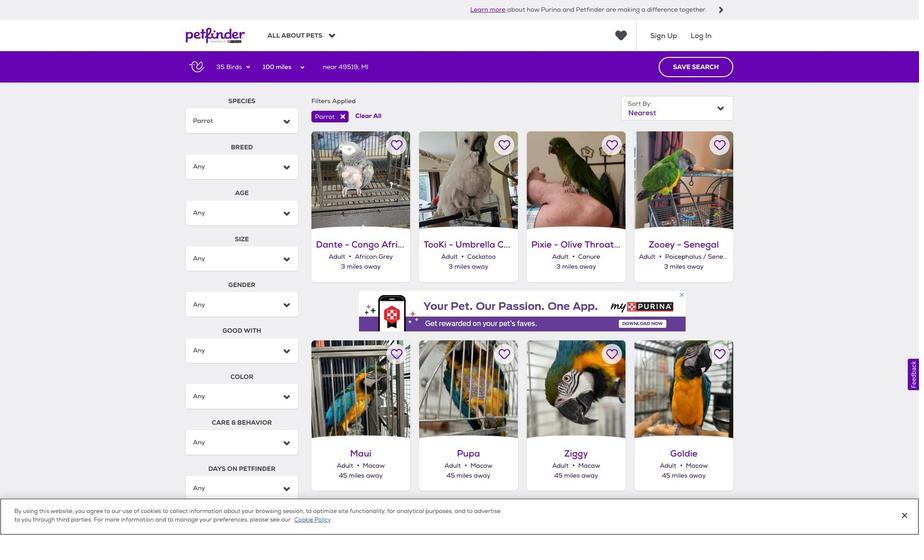 Task type: vqa. For each thing, say whether or not it's contained in the screenshot.
Pet type Element
no



Task type: describe. For each thing, give the bounding box(es) containing it.
goldie, adoptable parrot, adult unknown macaw, 45 miles away. image
[[635, 341, 734, 440]]

maui, adoptable parrot, adult unknown macaw, 45 miles away. image
[[312, 341, 411, 440]]

zooey  - senegal, adoptable parrot, adult male poicephalus / senegal, 3 miles away. image
[[635, 132, 734, 230]]

beaker, adoptable parrot, adult unknown macaw, 45 miles away. image
[[527, 501, 626, 536]]

privacy alert dialog
[[0, 499, 920, 536]]

advertisement element
[[359, 291, 686, 332]]

tooki - umbrella cockatoo, adoptable parrot, adult unknown cockatoo, 3 miles away. image
[[420, 132, 518, 230]]



Task type: locate. For each thing, give the bounding box(es) containing it.
bunny featherington, adoptable parrot, adult unknown macaw, 45 miles away. image
[[420, 501, 518, 536]]

roman, adoptable parrot, young unknown macaw, 45 miles away. image
[[312, 501, 411, 536]]

dante - congo african grey, adoptable parrot, adult unknown african grey, 3 miles away. image
[[312, 132, 411, 230]]

pixie - olive throated conure, adoptable parrot, adult female conure, 3 miles away. image
[[527, 132, 626, 230]]

petfinder home image
[[186, 20, 245, 51]]

ziggy, adoptable parrot, adult unknown macaw, 45 miles away. image
[[527, 341, 626, 440]]

pupa, adoptable parrot, adult female macaw, 45 miles away. image
[[420, 341, 518, 440]]

main content
[[0, 51, 920, 536]]



